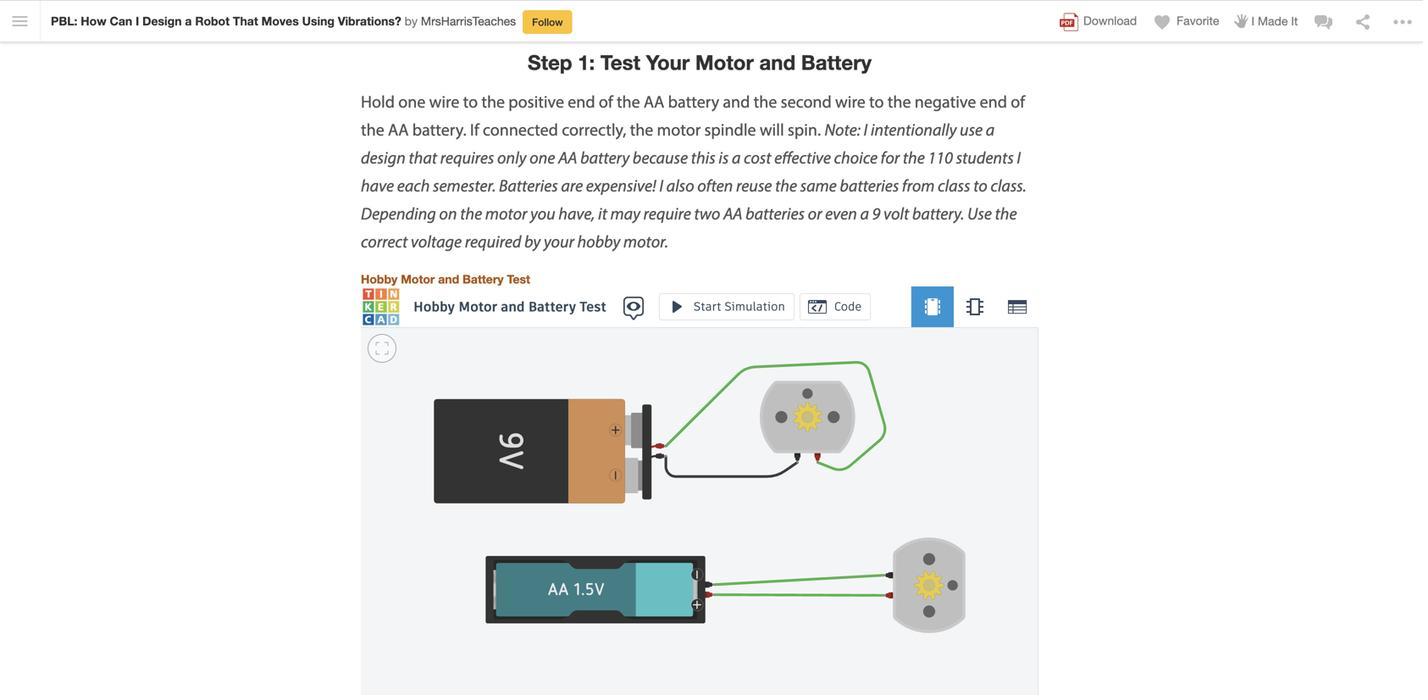 Task type: locate. For each thing, give the bounding box(es) containing it.
0 horizontal spatial end
[[568, 90, 596, 112]]

battery. down class
[[913, 202, 965, 224]]

and inside hold one wire to the positive end of the aa battery and the second wire to the negative end of the aa battery. if connected correctly, the motor spindle will spin.
[[723, 90, 750, 112]]

2 of from the left
[[1011, 90, 1026, 112]]

1 vertical spatial and
[[723, 90, 750, 112]]

2 vertical spatial and
[[438, 272, 460, 286]]

and up second
[[760, 50, 796, 74]]

battery
[[668, 90, 720, 112], [581, 146, 630, 168]]

0 horizontal spatial battery
[[581, 146, 630, 168]]

can
[[110, 14, 132, 28]]

the up will
[[754, 90, 778, 112]]

pbl: how can i design a robot that moves using vibrations? by mrsharristeaches
[[51, 14, 516, 28]]

i right imadeit image
[[1252, 14, 1255, 28]]

motor
[[696, 50, 754, 74], [401, 272, 435, 286]]

i
[[136, 14, 139, 28], [1252, 14, 1255, 28], [864, 118, 868, 140], [1017, 146, 1021, 168], [660, 174, 664, 196]]

hobby
[[578, 230, 621, 252]]

1 horizontal spatial test
[[601, 50, 641, 74]]

0 vertical spatial motor
[[696, 50, 754, 74]]

same
[[801, 174, 837, 196]]

to
[[463, 90, 478, 112], [870, 90, 884, 112], [974, 174, 988, 196]]

battery. inside hold one wire to the positive end of the aa battery and the second wire to the negative end of the aa battery. if connected correctly, the motor spindle will spin.
[[413, 118, 467, 140]]

end
[[568, 90, 596, 112], [980, 90, 1008, 112]]

the right the on
[[460, 202, 482, 224]]

wire up note:
[[836, 90, 866, 112]]

1 vertical spatial battery
[[581, 146, 630, 168]]

0 horizontal spatial wire
[[429, 90, 460, 112]]

note: i intentionally use a design that requires only one aa battery because this is a cost effective choice for the 110 students i have each semester. batteries are expensive! i also often reuse the same batteries from class to class. depending on the motor you have, it may require two aa batteries or even a 9 volt battery. use the correct voltage required by your hobby motor.
[[361, 118, 1027, 252]]

by inside note: i intentionally use a design that requires only one aa battery because this is a cost effective choice for the 110 students i have each semester. batteries are expensive! i also often reuse the same batteries from class to class. depending on the motor you have, it may require two aa batteries or even a 9 volt battery. use the correct voltage required by your hobby motor.
[[525, 230, 541, 252]]

required
[[465, 230, 522, 252]]

1 horizontal spatial and
[[723, 90, 750, 112]]

battery down step 1: test your motor and battery on the top
[[668, 90, 720, 112]]

1 vertical spatial batteries
[[746, 202, 805, 224]]

1 vertical spatial motor
[[401, 272, 435, 286]]

i up class.
[[1017, 146, 1021, 168]]

mrsharristeaches
[[421, 14, 516, 28]]

motor up because
[[657, 118, 701, 140]]

one
[[399, 90, 426, 112], [530, 146, 555, 168]]

1 horizontal spatial to
[[870, 90, 884, 112]]

0 horizontal spatial motor
[[401, 272, 435, 286]]

require
[[644, 202, 691, 224]]

aa up are
[[559, 146, 578, 168]]

spin.
[[788, 118, 821, 140]]

0 vertical spatial one
[[399, 90, 426, 112]]

wire
[[429, 90, 460, 112], [836, 90, 866, 112]]

and down voltage in the left of the page
[[438, 272, 460, 286]]

and
[[760, 50, 796, 74], [723, 90, 750, 112], [438, 272, 460, 286]]

1 horizontal spatial wire
[[836, 90, 866, 112]]

the right use
[[996, 202, 1018, 224]]

your
[[646, 50, 690, 74]]

of up students
[[1011, 90, 1026, 112]]

volt
[[884, 202, 910, 224]]

aa
[[644, 90, 665, 112], [388, 118, 409, 140], [559, 146, 578, 168], [724, 202, 743, 224]]

by right vibrations?
[[405, 14, 418, 28]]

1 horizontal spatial battery
[[802, 50, 872, 74]]

intentionally
[[871, 118, 957, 140]]

aa up design
[[388, 118, 409, 140]]

have
[[361, 174, 394, 196]]

1 horizontal spatial batteries
[[840, 174, 900, 196]]

1 horizontal spatial end
[[980, 90, 1008, 112]]

0 horizontal spatial one
[[399, 90, 426, 112]]

from
[[903, 174, 935, 196]]

end up correctly,
[[568, 90, 596, 112]]

0 vertical spatial by
[[405, 14, 418, 28]]

may
[[611, 202, 641, 224]]

mrsharristeaches link
[[421, 14, 516, 28]]

each
[[397, 174, 430, 196]]

design
[[361, 146, 406, 168]]

and up spindle
[[723, 90, 750, 112]]

a left robot
[[185, 14, 192, 28]]

positive
[[509, 90, 564, 112]]

also
[[667, 174, 695, 196]]

batteries
[[840, 174, 900, 196], [746, 202, 805, 224]]

1 horizontal spatial motor
[[657, 118, 701, 140]]

one right hold
[[399, 90, 426, 112]]

1 vertical spatial one
[[530, 146, 555, 168]]

battery down correctly,
[[581, 146, 630, 168]]

test down required
[[507, 272, 531, 286]]

0 vertical spatial battery
[[802, 50, 872, 74]]

battery.
[[413, 118, 467, 140], [913, 202, 965, 224]]

i left also
[[660, 174, 664, 196]]

1 horizontal spatial one
[[530, 146, 555, 168]]

1:
[[578, 50, 595, 74]]

download
[[1084, 14, 1138, 28]]

0 horizontal spatial of
[[599, 90, 613, 112]]

0 vertical spatial and
[[760, 50, 796, 74]]

aa down your
[[644, 90, 665, 112]]

the right reuse
[[776, 174, 798, 196]]

download button
[[1059, 12, 1138, 33]]

1 horizontal spatial battery.
[[913, 202, 965, 224]]

i right note:
[[864, 118, 868, 140]]

battery inside note: i intentionally use a design that requires only one aa battery because this is a cost effective choice for the 110 students i have each semester. batteries are expensive! i also often reuse the same batteries from class to class. depending on the motor you have, it may require two aa batteries or even a 9 volt battery. use the correct voltage required by your hobby motor.
[[581, 146, 630, 168]]

semester.
[[433, 174, 496, 196]]

negative
[[915, 90, 977, 112]]

1 wire from the left
[[429, 90, 460, 112]]

1 vertical spatial battery.
[[913, 202, 965, 224]]

favorite
[[1177, 14, 1220, 28]]

0 horizontal spatial battery
[[463, 272, 504, 286]]

a
[[185, 14, 192, 28], [986, 118, 995, 140], [732, 146, 741, 168], [861, 202, 870, 224]]

2 horizontal spatial to
[[974, 174, 988, 196]]

correctly,
[[562, 118, 627, 140]]

110
[[928, 146, 953, 168]]

hobby motor and battery test link
[[361, 272, 531, 286]]

of up correctly,
[[599, 90, 613, 112]]

step 1: test your motor and battery
[[528, 50, 872, 74]]

0 vertical spatial battery
[[668, 90, 720, 112]]

0 horizontal spatial test
[[507, 272, 531, 286]]

1 vertical spatial by
[[525, 230, 541, 252]]

by left 'your'
[[525, 230, 541, 252]]

battery. up that
[[413, 118, 467, 140]]

motor right your
[[696, 50, 754, 74]]

i inside button
[[1252, 14, 1255, 28]]

0 horizontal spatial battery.
[[413, 118, 467, 140]]

0 horizontal spatial motor
[[485, 202, 528, 224]]

hobby motor and battery test
[[361, 272, 531, 286]]

0 vertical spatial battery.
[[413, 118, 467, 140]]

1 vertical spatial motor
[[485, 202, 528, 224]]

end up use
[[980, 90, 1008, 112]]

batteries down reuse
[[746, 202, 805, 224]]

battery down required
[[463, 272, 504, 286]]

motor right hobby
[[401, 272, 435, 286]]

1 horizontal spatial of
[[1011, 90, 1026, 112]]

the up because
[[630, 118, 654, 140]]

2 horizontal spatial and
[[760, 50, 796, 74]]

only
[[498, 146, 527, 168]]

the
[[482, 90, 505, 112], [617, 90, 641, 112], [754, 90, 778, 112], [888, 90, 912, 112], [361, 118, 385, 140], [630, 118, 654, 140], [903, 146, 925, 168], [776, 174, 798, 196], [460, 202, 482, 224], [996, 202, 1018, 224]]

battery. inside note: i intentionally use a design that requires only one aa battery because this is a cost effective choice for the 110 students i have each semester. batteries are expensive! i also often reuse the same batteries from class to class. depending on the motor you have, it may require two aa batteries or even a 9 volt battery. use the correct voltage required by your hobby motor.
[[913, 202, 965, 224]]

1 horizontal spatial battery
[[668, 90, 720, 112]]

note:
[[825, 118, 861, 140]]

batteries up 9
[[840, 174, 900, 196]]

the up connected
[[482, 90, 505, 112]]

test right 1:
[[601, 50, 641, 74]]

1 horizontal spatial by
[[525, 230, 541, 252]]

motor.
[[624, 230, 669, 252]]

test
[[601, 50, 641, 74], [507, 272, 531, 286]]

imadeit image
[[1234, 12, 1250, 24]]

if
[[470, 118, 479, 140]]

battery
[[802, 50, 872, 74], [463, 272, 504, 286]]

depending
[[361, 202, 436, 224]]

expensive!
[[586, 174, 657, 196]]

to up intentionally
[[870, 90, 884, 112]]

made
[[1259, 14, 1289, 28]]

0 vertical spatial motor
[[657, 118, 701, 140]]

to up if
[[463, 90, 478, 112]]

0 horizontal spatial to
[[463, 90, 478, 112]]

spindle
[[705, 118, 757, 140]]

motor up required
[[485, 202, 528, 224]]

motor
[[657, 118, 701, 140], [485, 202, 528, 224]]

pbl:
[[51, 14, 77, 28]]

voltage
[[411, 230, 462, 252]]

to right class
[[974, 174, 988, 196]]

1 vertical spatial test
[[507, 272, 531, 286]]

wire up that
[[429, 90, 460, 112]]

battery up second
[[802, 50, 872, 74]]

one right only
[[530, 146, 555, 168]]

it
[[598, 202, 608, 224]]

by
[[405, 14, 418, 28], [525, 230, 541, 252]]



Task type: vqa. For each thing, say whether or not it's contained in the screenshot.
AA
yes



Task type: describe. For each thing, give the bounding box(es) containing it.
using
[[302, 14, 335, 28]]

1 end from the left
[[568, 90, 596, 112]]

battery inside hold one wire to the positive end of the aa battery and the second wire to the negative end of the aa battery. if connected correctly, the motor spindle will spin.
[[668, 90, 720, 112]]

or
[[808, 202, 823, 224]]

2 end from the left
[[980, 90, 1008, 112]]

hobby
[[361, 272, 398, 286]]

the up correctly,
[[617, 90, 641, 112]]

the right for
[[903, 146, 925, 168]]

favorite button
[[1153, 12, 1220, 33]]

1 of from the left
[[599, 90, 613, 112]]

this
[[691, 146, 716, 168]]

reuse
[[737, 174, 772, 196]]

1 vertical spatial battery
[[463, 272, 504, 286]]

follow button
[[523, 10, 573, 34]]

have,
[[559, 202, 595, 224]]

that
[[233, 14, 258, 28]]

1 horizontal spatial motor
[[696, 50, 754, 74]]

0 horizontal spatial and
[[438, 272, 460, 286]]

how
[[81, 14, 106, 28]]

even
[[826, 202, 858, 224]]

motor inside hold one wire to the positive end of the aa battery and the second wire to the negative end of the aa battery. if connected correctly, the motor spindle will spin.
[[657, 118, 701, 140]]

often
[[698, 174, 733, 196]]

0 horizontal spatial by
[[405, 14, 418, 28]]

choice
[[834, 146, 878, 168]]

batteries
[[499, 174, 558, 196]]

0 vertical spatial batteries
[[840, 174, 900, 196]]

are
[[561, 174, 583, 196]]

effective
[[775, 146, 831, 168]]

9
[[873, 202, 881, 224]]

class.
[[991, 174, 1027, 196]]

is
[[719, 146, 729, 168]]

second
[[781, 90, 832, 112]]

follow
[[532, 16, 563, 28]]

aa right two
[[724, 202, 743, 224]]

class
[[938, 174, 971, 196]]

students
[[957, 146, 1014, 168]]

use
[[968, 202, 992, 224]]

i right can
[[136, 14, 139, 28]]

connected
[[483, 118, 559, 140]]

on
[[439, 202, 457, 224]]

use
[[960, 118, 983, 140]]

one inside note: i intentionally use a design that requires only one aa battery because this is a cost effective choice for the 110 students i have each semester. batteries are expensive! i also often reuse the same batteries from class to class. depending on the motor you have, it may require two aa batteries or even a 9 volt battery. use the correct voltage required by your hobby motor.
[[530, 146, 555, 168]]

hold one wire to the positive end of the aa battery and the second wire to the negative end of the aa battery. if connected correctly, the motor spindle will spin.
[[361, 90, 1026, 140]]

design
[[142, 14, 182, 28]]

one inside hold one wire to the positive end of the aa battery and the second wire to the negative end of the aa battery. if connected correctly, the motor spindle will spin.
[[399, 90, 426, 112]]

the down hold
[[361, 118, 385, 140]]

because
[[633, 146, 688, 168]]

that
[[409, 146, 437, 168]]

cost
[[744, 146, 772, 168]]

i made it button
[[1234, 12, 1299, 30]]

correct
[[361, 230, 408, 252]]

motor inside note: i intentionally use a design that requires only one aa battery because this is a cost effective choice for the 110 students i have each semester. batteries are expensive! i also often reuse the same batteries from class to class. depending on the motor you have, it may require two aa batteries or even a 9 volt battery. use the correct voltage required by your hobby motor.
[[485, 202, 528, 224]]

a right use
[[986, 118, 995, 140]]

a left 9
[[861, 202, 870, 224]]

step
[[528, 50, 573, 74]]

two
[[695, 202, 721, 224]]

vibrations?
[[338, 14, 402, 28]]

hold
[[361, 90, 395, 112]]

the up intentionally
[[888, 90, 912, 112]]

requires
[[440, 146, 494, 168]]

your
[[544, 230, 575, 252]]

2 wire from the left
[[836, 90, 866, 112]]

a right is
[[732, 146, 741, 168]]

moves
[[262, 14, 299, 28]]

will
[[760, 118, 785, 140]]

robot
[[195, 14, 230, 28]]

0 horizontal spatial batteries
[[746, 202, 805, 224]]

0 vertical spatial test
[[601, 50, 641, 74]]

for
[[881, 146, 900, 168]]

you
[[531, 202, 556, 224]]

to inside note: i intentionally use a design that requires only one aa battery because this is a cost effective choice for the 110 students i have each semester. batteries are expensive! i also often reuse the same batteries from class to class. depending on the motor you have, it may require two aa batteries or even a 9 volt battery. use the correct voltage required by your hobby motor.
[[974, 174, 988, 196]]

i made it
[[1252, 14, 1299, 28]]

it
[[1292, 14, 1299, 28]]



